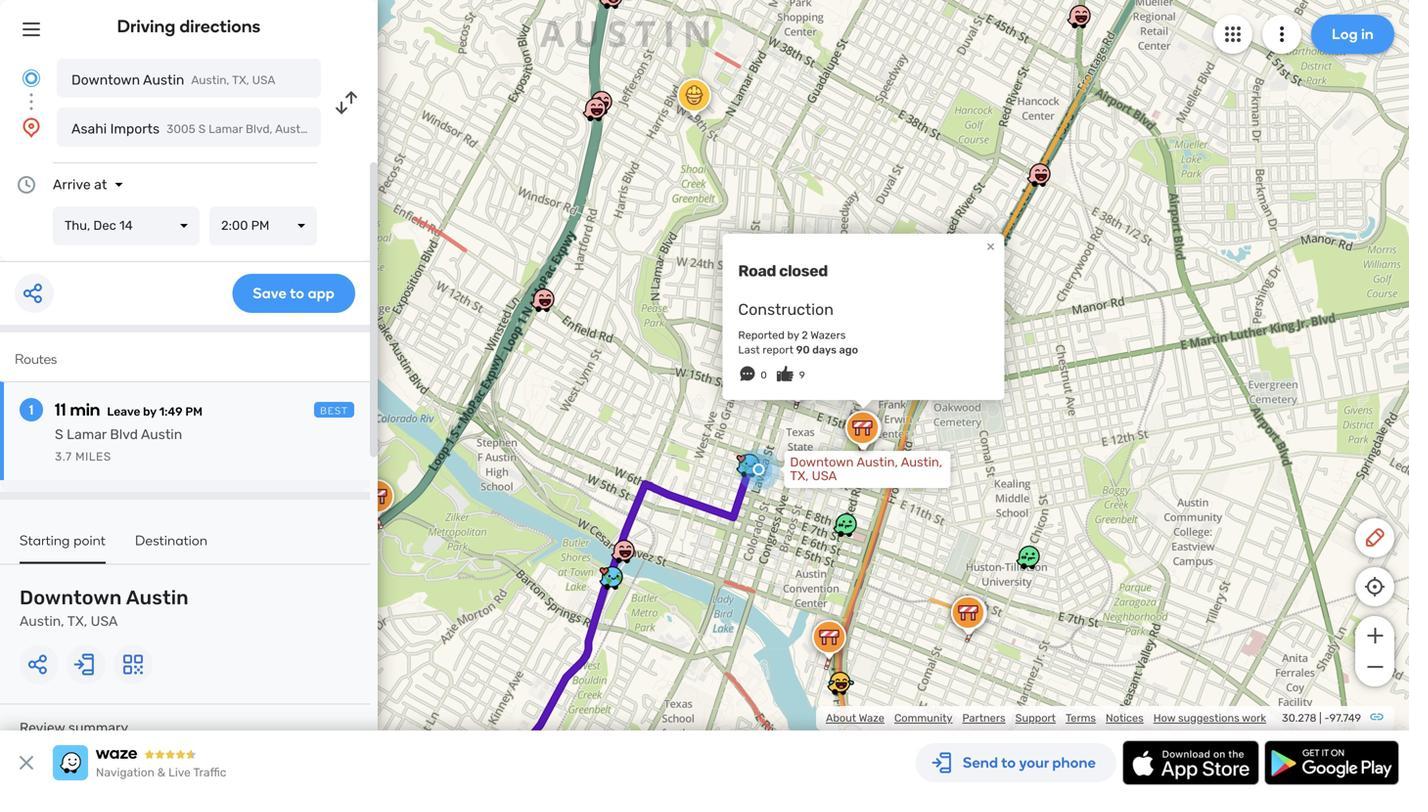 Task type: vqa. For each thing, say whether or not it's contained in the screenshot.
directions
yes



Task type: locate. For each thing, give the bounding box(es) containing it.
miles
[[75, 450, 111, 464]]

pm
[[251, 218, 270, 233], [185, 405, 203, 419]]

pm right the 2:00
[[251, 218, 270, 233]]

downtown down starting point "button"
[[20, 587, 122, 610]]

1 horizontal spatial by
[[787, 329, 799, 342]]

1 vertical spatial s
[[55, 427, 63, 443]]

1 vertical spatial lamar
[[67, 427, 107, 443]]

1 vertical spatial by
[[143, 405, 156, 419]]

0 horizontal spatial by
[[143, 405, 156, 419]]

downtown austin austin, tx, usa up 3005
[[71, 72, 275, 88]]

by left '2'
[[787, 329, 799, 342]]

notices
[[1106, 712, 1144, 725]]

dec
[[93, 218, 116, 233]]

asahi
[[71, 121, 107, 137]]

downtown austin austin, tx, usa
[[71, 72, 275, 88], [20, 587, 189, 630]]

austin
[[143, 72, 184, 88], [141, 427, 182, 443], [126, 587, 189, 610]]

-
[[1325, 712, 1330, 725]]

1 horizontal spatial lamar
[[209, 122, 243, 136]]

pencil image
[[1364, 527, 1387, 550]]

s inside the asahi imports 3005 s lamar blvd, austin, texas, united states
[[198, 122, 206, 136]]

0 horizontal spatial s
[[55, 427, 63, 443]]

austin inside s lamar blvd austin 3.7 miles
[[141, 427, 182, 443]]

austin,
[[191, 73, 230, 87], [275, 122, 313, 136], [857, 455, 898, 470], [901, 455, 943, 470], [20, 614, 64, 630]]

construction reported by 2 wazers last report 90 days ago
[[738, 301, 859, 357]]

downtown up asahi
[[71, 72, 140, 88]]

3005
[[167, 122, 196, 136]]

2:00
[[221, 218, 248, 233]]

austin up 3005
[[143, 72, 184, 88]]

0 vertical spatial usa
[[252, 73, 275, 87]]

imports
[[110, 121, 160, 137]]

1 horizontal spatial s
[[198, 122, 206, 136]]

current location image
[[20, 67, 43, 90]]

× link
[[982, 237, 1000, 256]]

1 horizontal spatial pm
[[251, 218, 270, 233]]

arrive
[[53, 177, 91, 193]]

lamar
[[209, 122, 243, 136], [67, 427, 107, 443]]

support link
[[1016, 712, 1056, 725]]

1 vertical spatial tx,
[[790, 469, 809, 484]]

s up 3.7
[[55, 427, 63, 443]]

united
[[353, 122, 389, 136]]

thu, dec 14 list box
[[53, 207, 200, 246]]

1 horizontal spatial tx,
[[232, 73, 249, 87]]

wazers
[[811, 329, 846, 342]]

blvd
[[110, 427, 138, 443]]

1 vertical spatial austin
[[141, 427, 182, 443]]

live
[[168, 766, 191, 780]]

clock image
[[15, 173, 38, 197]]

1 vertical spatial downtown
[[790, 455, 854, 470]]

tx,
[[232, 73, 249, 87], [790, 469, 809, 484], [67, 614, 87, 630]]

arrive at
[[53, 177, 107, 193]]

usa
[[252, 73, 275, 87], [812, 469, 837, 484], [91, 614, 118, 630]]

0 vertical spatial s
[[198, 122, 206, 136]]

1:49
[[159, 405, 183, 419]]

downtown austin austin, tx, usa down point
[[20, 587, 189, 630]]

thu,
[[65, 218, 90, 233]]

0 horizontal spatial lamar
[[67, 427, 107, 443]]

lamar left blvd,
[[209, 122, 243, 136]]

97.749
[[1330, 712, 1362, 725]]

&
[[157, 766, 166, 780]]

closed
[[779, 262, 828, 280]]

texas,
[[316, 122, 350, 136]]

1 vertical spatial pm
[[185, 405, 203, 419]]

review
[[20, 720, 65, 737]]

austin down destination "button"
[[126, 587, 189, 610]]

last
[[738, 344, 760, 357]]

s
[[198, 122, 206, 136], [55, 427, 63, 443]]

14
[[119, 218, 133, 233]]

austin inside downtown austin austin, tx, usa
[[126, 587, 189, 610]]

austin, inside the asahi imports 3005 s lamar blvd, austin, texas, united states
[[275, 122, 313, 136]]

tx, inside downtown austin, austin, tx, usa
[[790, 469, 809, 484]]

blvd,
[[246, 122, 273, 136]]

austin down 1:49 at the bottom of page
[[141, 427, 182, 443]]

construction
[[738, 301, 834, 319]]

by inside 11 min leave by 1:49 pm
[[143, 405, 156, 419]]

driving directions
[[117, 16, 261, 37]]

road closed
[[738, 262, 828, 280]]

link image
[[1369, 710, 1385, 725]]

zoom out image
[[1363, 656, 1388, 679]]

pm right 1:49 at the bottom of page
[[185, 405, 203, 419]]

lamar inside s lamar blvd austin 3.7 miles
[[67, 427, 107, 443]]

2 vertical spatial tx,
[[67, 614, 87, 630]]

point
[[74, 532, 106, 549]]

2:00 pm list box
[[209, 207, 317, 246]]

driving
[[117, 16, 176, 37]]

lamar inside the asahi imports 3005 s lamar blvd, austin, texas, united states
[[209, 122, 243, 136]]

starting
[[20, 532, 70, 549]]

0 vertical spatial tx,
[[232, 73, 249, 87]]

at
[[94, 177, 107, 193]]

starting point
[[20, 532, 106, 549]]

2 vertical spatial austin
[[126, 587, 189, 610]]

0 vertical spatial pm
[[251, 218, 270, 233]]

2 horizontal spatial tx,
[[790, 469, 809, 484]]

downtown
[[71, 72, 140, 88], [790, 455, 854, 470], [20, 587, 122, 610]]

by
[[787, 329, 799, 342], [143, 405, 156, 419]]

about
[[826, 712, 857, 725]]

0 vertical spatial by
[[787, 329, 799, 342]]

1 horizontal spatial usa
[[252, 73, 275, 87]]

ago
[[839, 344, 859, 357]]

by left 1:49 at the bottom of page
[[143, 405, 156, 419]]

s right 3005
[[198, 122, 206, 136]]

0 horizontal spatial pm
[[185, 405, 203, 419]]

2:00 pm
[[221, 218, 270, 233]]

1 vertical spatial downtown austin austin, tx, usa
[[20, 587, 189, 630]]

states
[[392, 122, 427, 136]]

leave
[[107, 405, 140, 419]]

2 horizontal spatial usa
[[812, 469, 837, 484]]

community
[[895, 712, 953, 725]]

lamar up miles
[[67, 427, 107, 443]]

1 vertical spatial usa
[[812, 469, 837, 484]]

directions
[[180, 16, 261, 37]]

routes
[[15, 351, 57, 368]]

3.7
[[55, 450, 72, 464]]

0
[[761, 370, 767, 381]]

0 vertical spatial austin
[[143, 72, 184, 88]]

downtown down 9
[[790, 455, 854, 470]]

thu, dec 14
[[65, 218, 133, 233]]

2 vertical spatial usa
[[91, 614, 118, 630]]

0 vertical spatial lamar
[[209, 122, 243, 136]]

s inside s lamar blvd austin 3.7 miles
[[55, 427, 63, 443]]

11 min leave by 1:49 pm
[[55, 399, 203, 420]]



Task type: describe. For each thing, give the bounding box(es) containing it.
navigation
[[96, 766, 155, 780]]

notices link
[[1106, 712, 1144, 725]]

usa inside downtown austin, austin, tx, usa
[[812, 469, 837, 484]]

road
[[738, 262, 776, 280]]

traffic
[[193, 766, 226, 780]]

support
[[1016, 712, 1056, 725]]

x image
[[15, 752, 38, 775]]

destination
[[135, 532, 208, 549]]

1
[[29, 402, 34, 418]]

downtown austin, austin, tx, usa
[[790, 455, 943, 484]]

pm inside 11 min leave by 1:49 pm
[[185, 405, 203, 419]]

0 vertical spatial downtown
[[71, 72, 140, 88]]

partners
[[963, 712, 1006, 725]]

11
[[55, 399, 66, 420]]

summary
[[68, 720, 128, 737]]

asahi imports 3005 s lamar blvd, austin, texas, united states
[[71, 121, 427, 137]]

0 horizontal spatial usa
[[91, 614, 118, 630]]

min
[[70, 399, 100, 420]]

terms link
[[1066, 712, 1096, 725]]

zoom in image
[[1363, 625, 1388, 648]]

navigation & live traffic
[[96, 766, 226, 780]]

2 vertical spatial downtown
[[20, 587, 122, 610]]

suggestions
[[1179, 712, 1240, 725]]

community link
[[895, 712, 953, 725]]

pm inside 'list box'
[[251, 218, 270, 233]]

9
[[800, 370, 805, 381]]

downtown inside downtown austin, austin, tx, usa
[[790, 455, 854, 470]]

about waze link
[[826, 712, 885, 725]]

0 vertical spatial downtown austin austin, tx, usa
[[71, 72, 275, 88]]

review summary
[[20, 720, 128, 737]]

waze
[[859, 712, 885, 725]]

terms
[[1066, 712, 1096, 725]]

location image
[[20, 116, 43, 139]]

30.278 | -97.749
[[1282, 712, 1362, 725]]

report
[[763, 344, 794, 357]]

how suggestions work link
[[1154, 712, 1267, 725]]

starting point button
[[20, 532, 106, 564]]

|
[[1320, 712, 1322, 725]]

partners link
[[963, 712, 1006, 725]]

0 horizontal spatial tx,
[[67, 614, 87, 630]]

work
[[1242, 712, 1267, 725]]

90
[[796, 344, 810, 357]]

how
[[1154, 712, 1176, 725]]

best
[[320, 405, 348, 417]]

30.278
[[1282, 712, 1317, 725]]

days
[[813, 344, 837, 357]]

2
[[802, 329, 808, 342]]

×
[[987, 237, 995, 256]]

by inside construction reported by 2 wazers last report 90 days ago
[[787, 329, 799, 342]]

destination button
[[135, 532, 208, 562]]

about waze community partners support terms notices how suggestions work
[[826, 712, 1267, 725]]

s lamar blvd austin 3.7 miles
[[55, 427, 182, 464]]

reported
[[738, 329, 785, 342]]



